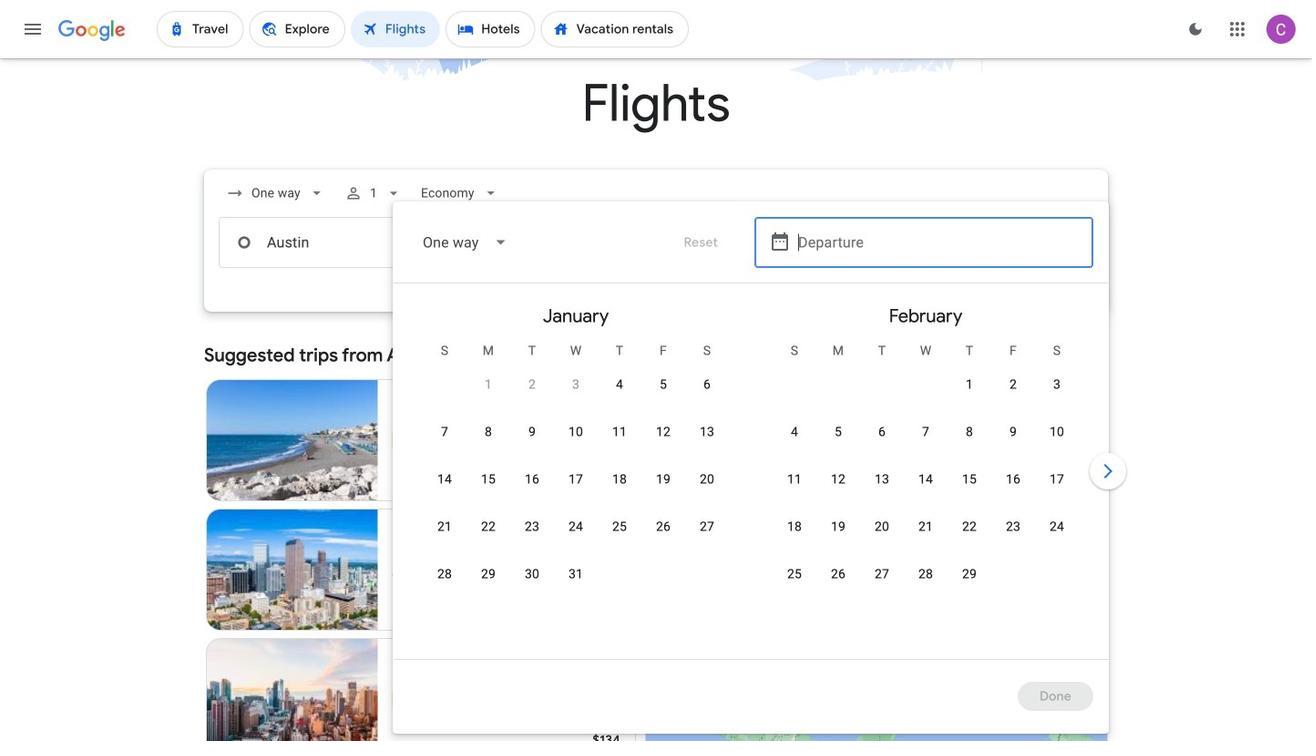 Task type: describe. For each thing, give the bounding box(es) containing it.
suggested trips from austin region
[[204, 334, 1109, 741]]

wed, feb 14 element
[[919, 470, 934, 489]]

sat, feb 10 element
[[1050, 423, 1065, 441]]

row up "fri, feb 9" 'element'
[[948, 360, 1079, 419]]

row up wed, jan 24 element
[[423, 462, 729, 514]]

thu, feb 8 element
[[966, 423, 974, 441]]

wed, feb 21 element
[[919, 518, 934, 536]]

mon, feb 19 element
[[831, 518, 846, 536]]

134 US dollars text field
[[593, 732, 621, 741]]

mon, jan 8 element
[[485, 423, 492, 441]]

55 US dollars text field
[[598, 473, 621, 490]]

sat, feb 17 element
[[1050, 470, 1065, 489]]

tue, feb 13 element
[[875, 470, 890, 489]]

wed, jan 3 element
[[573, 376, 580, 394]]

sun, jan 28 element
[[438, 565, 452, 583]]

sun, jan 14 element
[[438, 470, 452, 489]]

Flight search field
[[190, 170, 1131, 734]]

sat, jan 27 element
[[700, 518, 715, 536]]

wed, jan 24 element
[[569, 518, 584, 536]]

mon, jan 22 element
[[481, 518, 496, 536]]

thu, feb 22 element
[[963, 518, 977, 536]]

thu, jan 18 element
[[613, 470, 627, 489]]

thu, feb 1 element
[[966, 376, 974, 394]]

row up wed, jan 31 element
[[423, 510, 729, 562]]

fri, jan 26 element
[[656, 518, 671, 536]]

row up wed, jan 10 element at the left of page
[[467, 360, 729, 419]]

sun, feb 11 element
[[788, 470, 802, 489]]

row up wed, feb 14 element
[[773, 415, 1079, 467]]

sun, jan 21 element
[[438, 518, 452, 536]]

next image
[[1087, 449, 1131, 493]]

tue, feb 6 element
[[879, 423, 886, 441]]

change appearance image
[[1174, 7, 1218, 51]]

sun, feb 4 element
[[791, 423, 799, 441]]

thu, jan 11 element
[[613, 423, 627, 441]]

tue, feb 20 element
[[875, 518, 890, 536]]

wed, feb 28 element
[[919, 565, 934, 583]]

spirit image
[[393, 692, 407, 707]]

Departure text field
[[799, 218, 1079, 267]]

sun, jan 7 element
[[441, 423, 449, 441]]

tue, feb 27 element
[[875, 565, 890, 583]]

wed, jan 31 element
[[569, 565, 584, 583]]

sat, jan 13 element
[[700, 423, 715, 441]]

sun, feb 25 element
[[788, 565, 802, 583]]

mon, feb 5 element
[[835, 423, 842, 441]]

thu, feb 29 element
[[963, 565, 977, 583]]

main menu image
[[22, 18, 44, 40]]

wed, jan 10 element
[[569, 423, 584, 441]]



Task type: vqa. For each thing, say whether or not it's contained in the screenshot.
second row group from left
yes



Task type: locate. For each thing, give the bounding box(es) containing it.
mon, jan 29 element
[[481, 565, 496, 583]]

spirit image
[[393, 433, 407, 448]]

fri, feb 23 element
[[1006, 518, 1021, 536]]

fri, jan 19 element
[[656, 470, 671, 489]]

None text field
[[219, 217, 476, 268]]

fri, jan 5 element
[[660, 376, 667, 394]]

wed, feb 7 element
[[923, 423, 930, 441]]

tue, jan 2 element
[[529, 376, 536, 394]]

mon, feb 26 element
[[831, 565, 846, 583]]

thu, jan 25 element
[[613, 518, 627, 536]]

fri, jan 12 element
[[656, 423, 671, 441]]

mon, jan 1 element
[[485, 376, 492, 394]]

grid
[[401, 291, 1101, 670]]

grid inside flight search field
[[401, 291, 1101, 670]]

sat, feb 3 element
[[1054, 376, 1061, 394]]

tue, jan 9 element
[[529, 423, 536, 441]]

sun, feb 18 element
[[788, 518, 802, 536]]

row up wed, feb 28 element
[[773, 510, 1079, 562]]

1 row group from the left
[[401, 291, 751, 652]]

2 row group from the left
[[751, 291, 1101, 652]]

mon, feb 12 element
[[831, 470, 846, 489]]

tue, jan 30 element
[[525, 565, 540, 583]]

mon, jan 15 element
[[481, 470, 496, 489]]

thu, feb 15 element
[[963, 470, 977, 489]]

row up wed, feb 21 element
[[773, 462, 1079, 514]]

Departure text field
[[799, 218, 1079, 267]]

row
[[467, 360, 729, 419], [948, 360, 1079, 419], [423, 415, 729, 467], [773, 415, 1079, 467], [423, 462, 729, 514], [773, 462, 1079, 514], [423, 510, 729, 562], [773, 510, 1079, 562], [423, 557, 598, 609], [773, 557, 992, 609]]

None field
[[219, 177, 334, 210], [414, 177, 507, 210], [408, 221, 523, 264], [219, 177, 334, 210], [414, 177, 507, 210], [408, 221, 523, 264]]

sat, jan 20 element
[[700, 470, 715, 489]]

sat, feb 24 element
[[1050, 518, 1065, 536]]

fri, feb 2 element
[[1010, 376, 1017, 394]]

sat, jan 6 element
[[704, 376, 711, 394]]

row down tue, jan 23 element
[[423, 557, 598, 609]]

wed, jan 17 element
[[569, 470, 584, 489]]

tue, jan 16 element
[[525, 470, 540, 489]]

thu, jan 4 element
[[616, 376, 624, 394]]

row up "wed, jan 17" element
[[423, 415, 729, 467]]

row down tue, feb 20 element
[[773, 557, 992, 609]]

tue, jan 23 element
[[525, 518, 540, 536]]

fri, feb 9 element
[[1010, 423, 1017, 441]]

row group
[[401, 291, 751, 652], [751, 291, 1101, 652]]

fri, feb 16 element
[[1006, 470, 1021, 489]]



